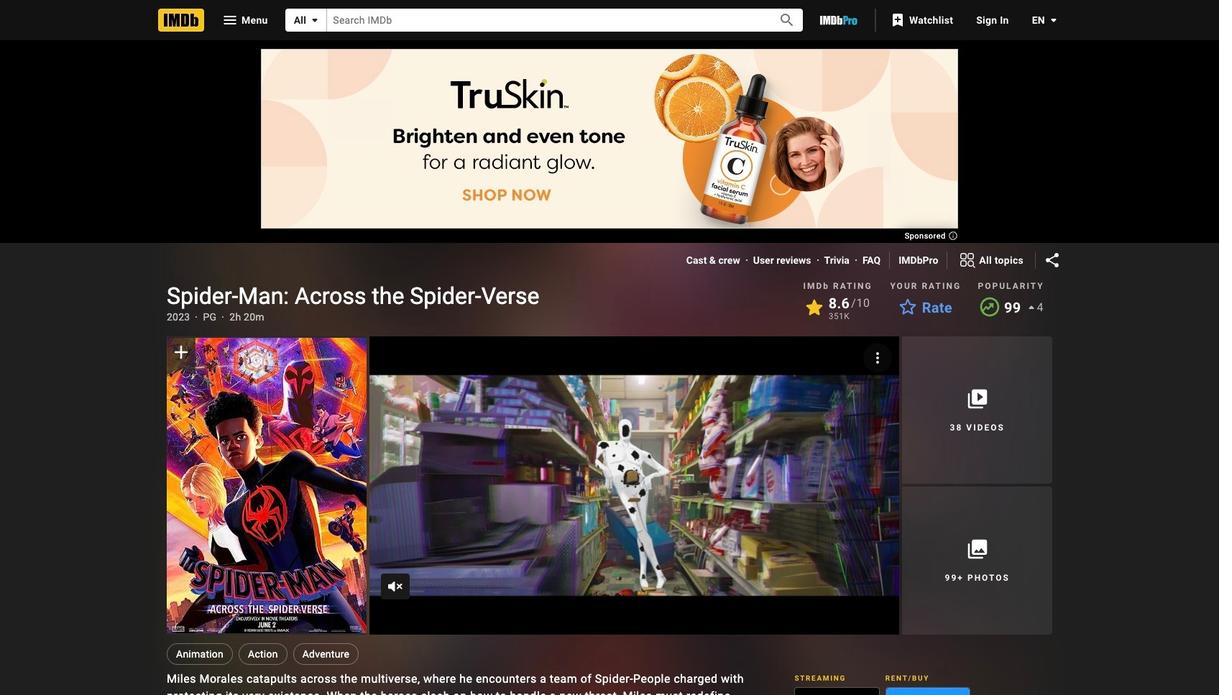 Task type: locate. For each thing, give the bounding box(es) containing it.
video autoplay preference image
[[869, 349, 887, 367]]

None field
[[327, 9, 763, 31]]

group
[[370, 336, 900, 635], [167, 336, 367, 635], [795, 687, 880, 695], [885, 687, 971, 695]]

Search IMDb text field
[[327, 9, 763, 31]]

watchlist image
[[889, 12, 906, 29]]

sponsored content section
[[261, 49, 958, 239]]

categories image
[[959, 252, 976, 269]]

None search field
[[285, 9, 803, 32]]

oscar isaac, andy samberg, jake johnson, daniel kaluuya, hailee steinfeld, karan soni, shameik moore, and issa rae in spider-man: across the spider-verse (2023) image
[[167, 338, 367, 633]]

arrow drop down image
[[1045, 12, 1063, 29]]

watch on prime video image
[[886, 688, 970, 695]]



Task type: vqa. For each thing, say whether or not it's contained in the screenshot.
topmost Watch
no



Task type: describe. For each thing, give the bounding box(es) containing it.
volume off image
[[387, 578, 404, 595]]

arrow drop down image
[[306, 12, 324, 29]]

arrow drop up image
[[1023, 299, 1040, 316]]

submit search image
[[779, 12, 796, 29]]

menu image
[[221, 12, 239, 29]]

home image
[[158, 9, 204, 32]]

across the spider-verse, only in cinemas now. after reuniting with gwen stacy, brooklyn's full-time, friendly neighbourhood spider-man is catapulted across the multiverse, where he encounters a team of spider-people charged with protecting its very existence. book tickets now image
[[370, 336, 900, 635]]

video player application
[[370, 336, 900, 635]]

watch on netflix image
[[795, 688, 879, 695]]

share on social media image
[[1044, 252, 1061, 269]]

watch book tickets element
[[370, 336, 900, 635]]



